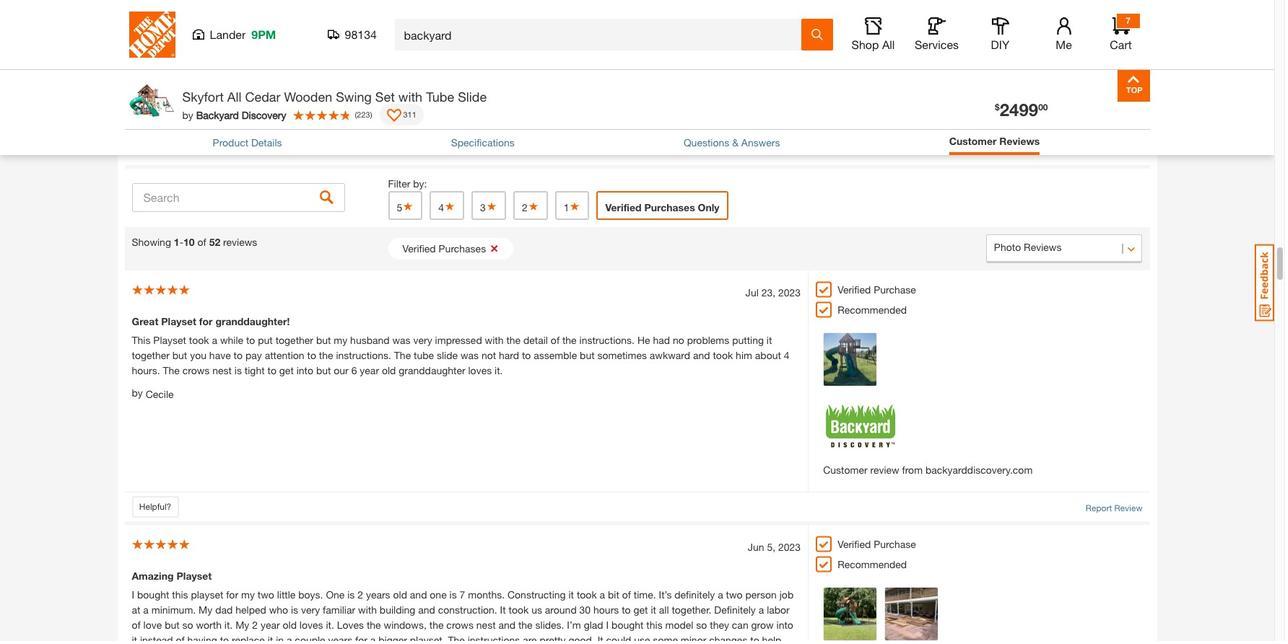 Task type: vqa. For each thing, say whether or not it's contained in the screenshot.
rightmost the nest
yes



Task type: describe. For each thing, give the bounding box(es) containing it.
could
[[606, 635, 631, 642]]

backyard
[[196, 109, 239, 121]]

playset.
[[410, 635, 445, 642]]

0 horizontal spatial was
[[392, 334, 411, 346]]

0 horizontal spatial it.
[[224, 619, 233, 632]]

by for by cecile
[[132, 387, 143, 399]]

can
[[732, 619, 749, 632]]

glad
[[584, 619, 603, 632]]

star symbol image for 5
[[402, 201, 414, 211]]

cecile button
[[146, 387, 174, 402]]

3
[[480, 201, 486, 214]]

bigger
[[379, 635, 407, 642]]

recommended for jul 23, 2023
[[838, 304, 907, 316]]

1 so from the left
[[182, 619, 193, 632]]

and down the one
[[418, 604, 435, 616]]

2 vertical spatial old
[[283, 619, 297, 632]]

no
[[673, 334, 684, 346]]

1 button
[[555, 191, 590, 220]]

1 horizontal spatial instructions.
[[580, 334, 635, 346]]

1 vertical spatial this
[[647, 619, 663, 632]]

and inside great playset for granddaughter! this playset took a while to put together but my husband was very impressed with the detail of the instructions. he had no problems putting it together but you have to pay attention to the instructions.  the tube slide was not hard to assemble but sometimes awkward and took him about 4 hours.  the crows nest is tight to get into but our 6 year old granddaughter loves it.
[[693, 349, 710, 362]]

1 inside button
[[564, 201, 569, 214]]

1 vertical spatial instructions.
[[336, 349, 391, 362]]

familiar
[[323, 604, 355, 616]]

6
[[351, 364, 357, 377]]

0 vertical spatial bought
[[137, 589, 169, 601]]

reviews
[[223, 236, 257, 248]]

to down the grow at bottom right
[[751, 635, 760, 642]]

not
[[482, 349, 496, 362]]

a right at
[[143, 604, 149, 616]]

purchase for jul 23, 2023
[[874, 284, 916, 296]]

)
[[370, 110, 372, 119]]

product
[[213, 136, 249, 149]]

instead
[[140, 635, 173, 642]]

year inside great playset for granddaughter! this playset took a while to put together but my husband was very impressed with the detail of the instructions. he had no problems putting it together but you have to pay attention to the instructions.  the tube slide was not hard to assemble but sometimes awkward and took him about 4 hours.  the crows nest is tight to get into but our 6 year old granddaughter loves it.
[[360, 364, 379, 377]]

7 inside the cart 7
[[1126, 15, 1131, 26]]

the up hard
[[507, 334, 521, 346]]

worth
[[196, 619, 222, 632]]

it left in
[[268, 635, 273, 642]]

very inside great playset for granddaughter! this playset took a while to put together but my husband was very impressed with the detail of the instructions. he had no problems putting it together but you have to pay attention to the instructions.  the tube slide was not hard to assemble but sometimes awkward and took him about 4 hours.  the crows nest is tight to get into but our 6 year old granddaughter loves it.
[[413, 334, 432, 346]]

our
[[334, 364, 349, 377]]

he
[[638, 334, 650, 346]]

loves
[[337, 619, 364, 632]]

1 horizontal spatial was
[[461, 349, 479, 362]]

constructing
[[508, 589, 566, 601]]

2 two from the left
[[726, 589, 743, 601]]

for inside great playset for granddaughter! this playset took a while to put together but my husband was very impressed with the detail of the instructions. he had no problems putting it together but you have to pay attention to the instructions.  the tube slide was not hard to assemble but sometimes awkward and took him about 4 hours.  the crows nest is tight to get into but our 6 year old granddaughter loves it.
[[199, 315, 213, 328]]

0 vertical spatial i
[[132, 589, 134, 601]]

customer review from backyarddiscovery.com
[[823, 464, 1033, 476]]

old inside great playset for granddaughter! this playset took a while to put together but my husband was very impressed with the detail of the instructions. he had no problems putting it together but you have to pay attention to the instructions.  the tube slide was not hard to assemble but sometimes awkward and took him about 4 hours.  the crows nest is tight to get into but our 6 year old granddaughter loves it.
[[382, 364, 396, 377]]

slide
[[437, 349, 458, 362]]

1 horizontal spatial i
[[606, 619, 609, 632]]

husband
[[350, 334, 390, 346]]

1 horizontal spatial years
[[366, 589, 390, 601]]

all
[[659, 604, 669, 616]]

services button
[[914, 17, 960, 52]]

purchase for jun 5, 2023
[[874, 539, 916, 551]]

2499
[[1000, 100, 1039, 120]]

top button
[[1118, 69, 1150, 102]]

crows inside amazing playset i bought this playset for my two little boys.  one is 2 years old and one is 7 months.  constructing it took a bit of time.  it's definitely a two person job at a minimum.  my dad helped who is very familiar with building and construction.  it took us around 30 hours to get it all together.  definitely a labor of love but so worth it.  my 2 year old loves it.  loves the windows, the crows nest and the slides.  i'm glad i bought this model so they can grow into it instead of having to replace it in a couple years for a bigger playset.  the instructions are pretty good.  it could use some minor changes to h
[[447, 619, 474, 632]]

of right bit on the bottom left of the page
[[622, 589, 631, 601]]

you
[[190, 349, 207, 362]]

report
[[1086, 503, 1112, 514]]

are
[[523, 635, 537, 642]]

it. inside great playset for granddaughter! this playset took a while to put together but my husband was very impressed with the detail of the instructions. he had no problems putting it together but you have to pay attention to the instructions.  the tube slide was not hard to assemble but sometimes awkward and took him about 4 hours.  the crows nest is tight to get into but our 6 year old granddaughter loves it.
[[495, 364, 503, 377]]

0 vertical spatial with
[[398, 89, 423, 105]]

but inside amazing playset i bought this playset for my two little boys.  one is 2 years old and one is 7 months.  constructing it took a bit of time.  it's definitely a two person job at a minimum.  my dad helped who is very familiar with building and construction.  it took us around 30 hours to get it all together.  definitely a labor of love but so worth it.  my 2 year old loves it.  loves the windows, the crows nest and the slides.  i'm glad i bought this model so they can grow into it instead of having to replace it in a couple years for a bigger playset.  the instructions are pretty good.  it could use some minor changes to h
[[165, 619, 180, 632]]

23,
[[762, 286, 776, 299]]

year inside amazing playset i bought this playset for my two little boys.  one is 2 years old and one is 7 months.  constructing it took a bit of time.  it's definitely a two person job at a minimum.  my dad helped who is very familiar with building and construction.  it took us around 30 hours to get it all together.  definitely a labor of love but so worth it.  my 2 year old loves it.  loves the windows, the crows nest and the slides.  i'm glad i bought this model so they can grow into it instead of having to replace it in a couple years for a bigger playset.  the instructions are pretty good.  it could use some minor changes to h
[[261, 619, 280, 632]]

a down person
[[759, 604, 764, 616]]

a left bit on the bottom left of the page
[[600, 589, 605, 601]]

about
[[755, 349, 781, 362]]

but right assemble
[[580, 349, 595, 362]]

with inside amazing playset i bought this playset for my two little boys.  one is 2 years old and one is 7 months.  constructing it took a bit of time.  it's definitely a two person job at a minimum.  my dad helped who is very familiar with building and construction.  it took us around 30 hours to get it all together.  definitely a labor of love but so worth it.  my 2 year old loves it.  loves the windows, the crows nest and the slides.  i'm glad i bought this model so they can grow into it instead of having to replace it in a couple years for a bigger playset.  the instructions are pretty good.  it could use some minor changes to h
[[358, 604, 377, 616]]

while
[[220, 334, 243, 346]]

52
[[209, 236, 220, 248]]

1 vertical spatial 2
[[358, 589, 363, 601]]

customer for customer review from backyarddiscovery.com
[[823, 464, 868, 476]]

skyfort
[[182, 89, 224, 105]]

all for skyfort
[[227, 89, 242, 105]]

98134 button
[[327, 27, 377, 42]]

1 vertical spatial playset
[[153, 334, 186, 346]]

dad
[[215, 604, 233, 616]]

of inside great playset for granddaughter! this playset took a while to put together but my husband was very impressed with the detail of the instructions. he had no problems putting it together but you have to pay attention to the instructions.  the tube slide was not hard to assemble but sometimes awkward and took him about 4 hours.  the crows nest is tight to get into but our 6 year old granddaughter loves it.
[[551, 334, 560, 346]]

into inside great playset for granddaughter! this playset took a while to put together but my husband was very impressed with the detail of the instructions. he had no problems putting it together but you have to pay attention to the instructions.  the tube slide was not hard to assemble but sometimes awkward and took him about 4 hours.  the crows nest is tight to get into but our 6 year old granddaughter loves it.
[[297, 364, 313, 377]]

purchases inside verified purchases only "button"
[[644, 201, 695, 214]]

star symbol image
[[444, 201, 456, 211]]

to right attention
[[307, 349, 316, 362]]

cedar
[[245, 89, 281, 105]]

1 horizontal spatial for
[[226, 589, 238, 601]]

logo image
[[823, 401, 900, 463]]

9pm
[[252, 27, 276, 41]]

review
[[1115, 503, 1143, 514]]

report review button
[[1086, 502, 1143, 515]]

the up bigger
[[367, 619, 381, 632]]

0 horizontal spatial together
[[132, 349, 170, 362]]

&
[[732, 136, 739, 149]]

had
[[653, 334, 670, 346]]

recommended for jun 5, 2023
[[838, 559, 907, 571]]

1 horizontal spatial bought
[[612, 619, 644, 632]]

the up playset.
[[430, 619, 444, 632]]

took up you
[[189, 334, 209, 346]]

definitely
[[714, 604, 756, 616]]

1 vertical spatial years
[[328, 635, 353, 642]]

(
[[355, 110, 357, 119]]

a left bigger
[[370, 635, 376, 642]]

of down at
[[132, 619, 141, 632]]

together.
[[672, 604, 712, 616]]

labor
[[767, 604, 790, 616]]

model
[[665, 619, 694, 632]]

to right tight
[[268, 364, 277, 377]]

2 button
[[513, 191, 548, 220]]

cart
[[1110, 38, 1132, 51]]

223
[[357, 110, 370, 119]]

months.
[[468, 589, 505, 601]]

the home depot logo image
[[129, 12, 175, 58]]

verified purchases only
[[606, 201, 720, 214]]

jul 23, 2023
[[746, 286, 801, 299]]

who
[[269, 604, 288, 616]]

in
[[276, 635, 284, 642]]

construction.
[[438, 604, 497, 616]]

verified purchases only button
[[597, 191, 728, 220]]

lander 9pm
[[210, 27, 276, 41]]

it inside great playset for granddaughter! this playset took a while to put together but my husband was very impressed with the detail of the instructions. he had no problems putting it together but you have to pay attention to the instructions.  the tube slide was not hard to assemble but sometimes awkward and took him about 4 hours.  the crows nest is tight to get into but our 6 year old granddaughter loves it.
[[767, 334, 772, 346]]

problems
[[687, 334, 730, 346]]

jul
[[746, 286, 759, 299]]

helpful?
[[139, 502, 171, 513]]

a up the definitely
[[718, 589, 723, 601]]

to left put
[[246, 334, 255, 346]]

swing
[[336, 89, 372, 105]]

shop all button
[[850, 17, 897, 52]]

me button
[[1041, 17, 1087, 52]]

hours.
[[132, 364, 160, 377]]

putting
[[732, 334, 764, 346]]

it left the all
[[651, 604, 656, 616]]

diy
[[991, 38, 1010, 51]]

bit
[[608, 589, 619, 601]]

10
[[183, 236, 195, 248]]

diy button
[[977, 17, 1024, 52]]

loves inside amazing playset i bought this playset for my two little boys.  one is 2 years old and one is 7 months.  constructing it took a bit of time.  it's definitely a two person job at a minimum.  my dad helped who is very familiar with building and construction.  it took us around 30 hours to get it all together.  definitely a labor of love but so worth it.  my 2 year old loves it.  loves the windows, the crows nest and the slides.  i'm glad i bought this model so they can grow into it instead of having to replace it in a couple years for a bigger playset.  the instructions are pretty good.  it could use some minor changes to h
[[300, 619, 323, 632]]

2023 for jul 23, 2023
[[778, 286, 801, 299]]

4 button
[[430, 191, 464, 220]]

3 button
[[472, 191, 506, 220]]

time.
[[634, 589, 656, 601]]

1 horizontal spatial it.
[[326, 619, 334, 632]]

to right hours on the left of the page
[[622, 604, 631, 616]]

shop
[[852, 38, 879, 51]]

have
[[209, 349, 231, 362]]

detail
[[524, 334, 548, 346]]

but left our
[[316, 364, 331, 377]]

product image image
[[128, 77, 175, 123]]

purchases inside showing 1 - 10 of 52 reviews verified purchases
[[439, 242, 486, 255]]

What can we help you find today? search field
[[404, 19, 801, 50]]

review
[[871, 464, 900, 476]]

playset for great
[[161, 315, 196, 328]]

my inside great playset for granddaughter! this playset took a while to put together but my husband was very impressed with the detail of the instructions. he had no problems putting it together but you have to pay attention to the instructions.  the tube slide was not hard to assemble but sometimes awkward and took him about 4 hours.  the crows nest is tight to get into but our 6 year old granddaughter loves it.
[[334, 334, 348, 346]]

5
[[397, 201, 402, 214]]

loves inside great playset for granddaughter! this playset took a while to put together but my husband was very impressed with the detail of the instructions. he had no problems putting it together but you have to pay attention to the instructions.  the tube slide was not hard to assemble but sometimes awkward and took him about 4 hours.  the crows nest is tight to get into but our 6 year old granddaughter loves it.
[[468, 364, 492, 377]]



Task type: locate. For each thing, give the bounding box(es) containing it.
1 vertical spatial my
[[241, 589, 255, 601]]

to left "pay"
[[234, 349, 243, 362]]

1 horizontal spatial so
[[696, 619, 707, 632]]

star symbol image inside 2 button
[[528, 201, 539, 211]]

0 vertical spatial 2023
[[778, 286, 801, 299]]

0 horizontal spatial so
[[182, 619, 193, 632]]

customer reviews
[[949, 135, 1040, 147]]

is inside great playset for granddaughter! this playset took a while to put together but my husband was very impressed with the detail of the instructions. he had no problems putting it together but you have to pay attention to the instructions.  the tube slide was not hard to assemble but sometimes awkward and took him about 4 hours.  the crows nest is tight to get into but our 6 year old granddaughter loves it.
[[235, 364, 242, 377]]

with up "311" on the left top of the page
[[398, 89, 423, 105]]

311
[[403, 110, 417, 119]]

0 horizontal spatial get
[[279, 364, 294, 377]]

1 vertical spatial purchase
[[874, 539, 916, 551]]

1 vertical spatial verified purchase
[[838, 539, 916, 551]]

questions & answers
[[684, 136, 780, 149]]

but
[[316, 334, 331, 346], [172, 349, 187, 362], [580, 349, 595, 362], [316, 364, 331, 377], [165, 619, 180, 632]]

1 vertical spatial it
[[598, 635, 603, 642]]

it
[[500, 604, 506, 616], [598, 635, 603, 642]]

but left 'husband'
[[316, 334, 331, 346]]

wooden
[[284, 89, 332, 105]]

a up have
[[212, 334, 217, 346]]

so up having
[[182, 619, 193, 632]]

2 2023 from the top
[[778, 541, 801, 554]]

showing 1 - 10 of 52 reviews verified purchases
[[132, 236, 486, 255]]

the up are
[[518, 619, 533, 632]]

2 so from the left
[[696, 619, 707, 632]]

took left us
[[509, 604, 529, 616]]

1 vertical spatial into
[[777, 619, 794, 632]]

verified inside "button"
[[606, 201, 642, 214]]

star symbol image for 2
[[528, 201, 539, 211]]

0 vertical spatial purchases
[[644, 201, 695, 214]]

star symbol image inside "3" button
[[486, 201, 497, 211]]

2 recommended from the top
[[838, 559, 907, 571]]

sometimes
[[598, 349, 647, 362]]

the right playset.
[[448, 635, 465, 642]]

for up you
[[199, 315, 213, 328]]

into inside amazing playset i bought this playset for my two little boys.  one is 2 years old and one is 7 months.  constructing it took a bit of time.  it's definitely a two person job at a minimum.  my dad helped who is very familiar with building and construction.  it took us around 30 hours to get it all together.  definitely a labor of love but so worth it.  my 2 year old loves it.  loves the windows, the crows nest and the slides.  i'm glad i bought this model so they can grow into it instead of having to replace it in a couple years for a bigger playset.  the instructions are pretty good.  it could use some minor changes to h
[[777, 619, 794, 632]]

minimum.
[[151, 604, 196, 616]]

1 horizontal spatial all
[[882, 38, 895, 51]]

my
[[199, 604, 213, 616], [236, 619, 249, 632]]

showing
[[132, 236, 171, 248]]

1 vertical spatial get
[[634, 604, 648, 616]]

get inside great playset for granddaughter! this playset took a while to put together but my husband was very impressed with the detail of the instructions. he had no problems putting it together but you have to pay attention to the instructions.  the tube slide was not hard to assemble but sometimes awkward and took him about 4 hours.  the crows nest is tight to get into but our 6 year old granddaughter loves it.
[[279, 364, 294, 377]]

0 vertical spatial recommended
[[838, 304, 907, 316]]

years up "building"
[[366, 589, 390, 601]]

1 vertical spatial old
[[393, 589, 407, 601]]

is left tight
[[235, 364, 242, 377]]

my up the helped in the left of the page
[[241, 589, 255, 601]]

0 vertical spatial nest
[[212, 364, 232, 377]]

1 horizontal spatial with
[[398, 89, 423, 105]]

customer
[[949, 135, 997, 147], [823, 464, 868, 476]]

1 horizontal spatial my
[[236, 619, 249, 632]]

this
[[132, 334, 151, 346]]

1 vertical spatial very
[[301, 604, 320, 616]]

together
[[276, 334, 313, 346], [132, 349, 170, 362]]

crows down the construction.
[[447, 619, 474, 632]]

reviews
[[1000, 135, 1040, 147]]

1 two from the left
[[258, 589, 274, 601]]

but down 'minimum.'
[[165, 619, 180, 632]]

7 up the construction.
[[460, 589, 465, 601]]

questions & answers button
[[684, 135, 780, 150], [684, 135, 780, 150]]

very inside amazing playset i bought this playset for my two little boys.  one is 2 years old and one is 7 months.  constructing it took a bit of time.  it's definitely a two person job at a minimum.  my dad helped who is very familiar with building and construction.  it took us around 30 hours to get it all together.  definitely a labor of love but so worth it.  my 2 year old loves it.  loves the windows, the crows nest and the slides.  i'm glad i bought this model so they can grow into it instead of having to replace it in a couple years for a bigger playset.  the instructions are pretty good.  it could use some minor changes to h
[[301, 604, 320, 616]]

star symbol image left 1 button
[[528, 201, 539, 211]]

together up attention
[[276, 334, 313, 346]]

slides.
[[536, 619, 564, 632]]

jun
[[748, 541, 764, 554]]

4
[[439, 201, 444, 214], [784, 349, 790, 362]]

old right 6
[[382, 364, 396, 377]]

with up loves
[[358, 604, 377, 616]]

it down the months.
[[500, 604, 506, 616]]

to right hard
[[522, 349, 531, 362]]

1 vertical spatial the
[[163, 364, 180, 377]]

0 vertical spatial verified purchase
[[838, 284, 916, 296]]

1 vertical spatial i
[[606, 619, 609, 632]]

of left having
[[176, 635, 185, 642]]

1 vertical spatial 4
[[784, 349, 790, 362]]

year up in
[[261, 619, 280, 632]]

replace
[[232, 635, 265, 642]]

0 horizontal spatial year
[[261, 619, 280, 632]]

7
[[1126, 15, 1131, 26], [460, 589, 465, 601]]

0 vertical spatial old
[[382, 364, 396, 377]]

1 vertical spatial my
[[236, 619, 249, 632]]

2 verified purchase from the top
[[838, 539, 916, 551]]

my
[[334, 334, 348, 346], [241, 589, 255, 601]]

nest inside great playset for granddaughter! this playset took a while to put together but my husband was very impressed with the detail of the instructions. he had no problems putting it together but you have to pay attention to the instructions.  the tube slide was not hard to assemble but sometimes awkward and took him about 4 hours.  the crows nest is tight to get into but our 6 year old granddaughter loves it.
[[212, 364, 232, 377]]

0 vertical spatial the
[[394, 349, 411, 362]]

me
[[1056, 38, 1072, 51]]

star symbol image inside '5' button
[[402, 201, 414, 211]]

1 horizontal spatial together
[[276, 334, 313, 346]]

star symbol image
[[402, 201, 414, 211], [486, 201, 497, 211], [528, 201, 539, 211], [569, 201, 581, 211]]

0 vertical spatial purchase
[[874, 284, 916, 296]]

playset for amazing
[[177, 570, 212, 583]]

it
[[767, 334, 772, 346], [569, 589, 574, 601], [651, 604, 656, 616], [132, 635, 137, 642], [268, 635, 273, 642]]

1 vertical spatial nest
[[476, 619, 496, 632]]

0 vertical spatial playset
[[161, 315, 196, 328]]

services
[[915, 38, 959, 51]]

crows inside great playset for granddaughter! this playset took a while to put together but my husband was very impressed with the detail of the instructions. he had no problems putting it together but you have to pay attention to the instructions.  the tube slide was not hard to assemble but sometimes awkward and took him about 4 hours.  the crows nest is tight to get into but our 6 year old granddaughter loves it.
[[183, 364, 210, 377]]

0 vertical spatial 4
[[439, 201, 444, 214]]

star symbol image inside 1 button
[[569, 201, 581, 211]]

1 horizontal spatial this
[[647, 619, 663, 632]]

get inside amazing playset i bought this playset for my two little boys.  one is 2 years old and one is 7 months.  constructing it took a bit of time.  it's definitely a two person job at a minimum.  my dad helped who is very familiar with building and construction.  it took us around 30 hours to get it all together.  definitely a labor of love but so worth it.  my 2 year old loves it.  loves the windows, the crows nest and the slides.  i'm glad i bought this model so they can grow into it instead of having to replace it in a couple years for a bigger playset.  the instructions are pretty good.  it could use some minor changes to h
[[634, 604, 648, 616]]

all right shop
[[882, 38, 895, 51]]

1 vertical spatial was
[[461, 349, 479, 362]]

to down worth
[[220, 635, 229, 642]]

product details button
[[213, 135, 282, 150], [213, 135, 282, 150]]

2 vertical spatial 2
[[252, 619, 258, 632]]

verified purchase for jul 23, 2023
[[838, 284, 916, 296]]

Search text field
[[132, 184, 345, 212]]

into down attention
[[297, 364, 313, 377]]

customer down '$'
[[949, 135, 997, 147]]

instructions. up sometimes
[[580, 334, 635, 346]]

and left the one
[[410, 589, 427, 601]]

4 right about
[[784, 349, 790, 362]]

0 vertical spatial was
[[392, 334, 411, 346]]

the left tube
[[394, 349, 411, 362]]

helped
[[236, 604, 266, 616]]

0 horizontal spatial 7
[[460, 589, 465, 601]]

0 horizontal spatial loves
[[300, 619, 323, 632]]

old up in
[[283, 619, 297, 632]]

jun 5, 2023
[[748, 541, 801, 554]]

0 vertical spatial by
[[182, 109, 193, 121]]

0 horizontal spatial all
[[227, 89, 242, 105]]

old
[[382, 364, 396, 377], [393, 589, 407, 601], [283, 619, 297, 632]]

1 verified purchase from the top
[[838, 284, 916, 296]]

0 vertical spatial for
[[199, 315, 213, 328]]

verified purchases button
[[388, 238, 514, 260]]

1 vertical spatial 1
[[174, 236, 180, 248]]

2 vertical spatial the
[[448, 635, 465, 642]]

0 horizontal spatial crows
[[183, 364, 210, 377]]

customer for customer reviews
[[949, 135, 997, 147]]

1 right 2 button
[[564, 201, 569, 214]]

is right one
[[348, 589, 355, 601]]

slide
[[458, 89, 487, 105]]

0 vertical spatial customer
[[949, 135, 997, 147]]

2 up replace
[[252, 619, 258, 632]]

2023 right 23,
[[778, 286, 801, 299]]

by
[[182, 109, 193, 121], [132, 387, 143, 399]]

1 horizontal spatial crows
[[447, 619, 474, 632]]

1 horizontal spatial 2
[[358, 589, 363, 601]]

0 horizontal spatial two
[[258, 589, 274, 601]]

1 purchase from the top
[[874, 284, 916, 296]]

purchases
[[644, 201, 695, 214], [439, 242, 486, 255]]

took up 30
[[577, 589, 597, 601]]

amazing
[[132, 570, 174, 583]]

1 star symbol image from the left
[[402, 201, 414, 211]]

1 horizontal spatial my
[[334, 334, 348, 346]]

backyarddiscovery.com
[[926, 464, 1033, 476]]

windows,
[[384, 619, 427, 632]]

2
[[522, 201, 528, 214], [358, 589, 363, 601], [252, 619, 258, 632]]

0 vertical spatial it
[[500, 604, 506, 616]]

1 horizontal spatial into
[[777, 619, 794, 632]]

cart 7
[[1110, 15, 1132, 51]]

1 inside showing 1 - 10 of 52 reviews verified purchases
[[174, 236, 180, 248]]

hours
[[594, 604, 619, 616]]

0 horizontal spatial years
[[328, 635, 353, 642]]

shop all
[[852, 38, 895, 51]]

of left the 52
[[198, 236, 206, 248]]

4 inside 4 button
[[439, 201, 444, 214]]

and up 'instructions'
[[499, 619, 516, 632]]

2 inside button
[[522, 201, 528, 214]]

from
[[902, 464, 923, 476]]

0 horizontal spatial nest
[[212, 364, 232, 377]]

of up assemble
[[551, 334, 560, 346]]

by for by backyard discovery
[[182, 109, 193, 121]]

nest down have
[[212, 364, 232, 377]]

of inside showing 1 - 10 of 52 reviews verified purchases
[[198, 236, 206, 248]]

into down "labor"
[[777, 619, 794, 632]]

only
[[698, 201, 720, 214]]

tube
[[426, 89, 454, 105]]

2 vertical spatial playset
[[177, 570, 212, 583]]

30
[[580, 604, 591, 616]]

this up 'minimum.'
[[172, 589, 188, 601]]

purchases down star symbol icon
[[439, 242, 486, 255]]

4 inside great playset for granddaughter! this playset took a while to put together but my husband was very impressed with the detail of the instructions. he had no problems putting it together but you have to pay attention to the instructions.  the tube slide was not hard to assemble but sometimes awkward and took him about 4 hours.  the crows nest is tight to get into but our 6 year old granddaughter loves it.
[[784, 349, 790, 362]]

with inside great playset for granddaughter! this playset took a while to put together but my husband was very impressed with the detail of the instructions. he had no problems putting it together but you have to pay attention to the instructions.  the tube slide was not hard to assemble but sometimes awkward and took him about 4 hours.  the crows nest is tight to get into but our 6 year old granddaughter loves it.
[[485, 334, 504, 346]]

answers
[[742, 136, 780, 149]]

by inside by cecile
[[132, 387, 143, 399]]

into
[[297, 364, 313, 377], [777, 619, 794, 632]]

my left 'husband'
[[334, 334, 348, 346]]

it. down not
[[495, 364, 503, 377]]

1 horizontal spatial purchases
[[644, 201, 695, 214]]

little
[[277, 589, 296, 601]]

playset up "playset"
[[177, 570, 212, 583]]

is right who
[[291, 604, 298, 616]]

0 horizontal spatial it
[[500, 604, 506, 616]]

couple
[[295, 635, 325, 642]]

0 vertical spatial 2
[[522, 201, 528, 214]]

years down loves
[[328, 635, 353, 642]]

0 horizontal spatial this
[[172, 589, 188, 601]]

playset inside amazing playset i bought this playset for my two little boys.  one is 2 years old and one is 7 months.  constructing it took a bit of time.  it's definitely a two person job at a minimum.  my dad helped who is very familiar with building and construction.  it took us around 30 hours to get it all together.  definitely a labor of love but so worth it.  my 2 year old loves it.  loves the windows, the crows nest and the slides.  i'm glad i bought this model so they can grow into it instead of having to replace it in a couple years for a bigger playset.  the instructions are pretty good.  it could use some minor changes to h
[[177, 570, 212, 583]]

changes
[[709, 635, 748, 642]]

star symbol image for 1
[[569, 201, 581, 211]]

old up "building"
[[393, 589, 407, 601]]

4 star symbol image from the left
[[569, 201, 581, 211]]

2 star symbol image from the left
[[486, 201, 497, 211]]

0 horizontal spatial very
[[301, 604, 320, 616]]

product details
[[213, 136, 282, 149]]

definitely
[[675, 589, 715, 601]]

good.
[[569, 635, 595, 642]]

all for shop
[[882, 38, 895, 51]]

1 horizontal spatial get
[[634, 604, 648, 616]]

1 horizontal spatial 1
[[564, 201, 569, 214]]

star symbol image left 2 button
[[486, 201, 497, 211]]

( 223 )
[[355, 110, 372, 119]]

great playset for granddaughter! this playset took a while to put together but my husband was very impressed with the detail of the instructions. he had no problems putting it together but you have to pay attention to the instructions.  the tube slide was not hard to assemble but sometimes awkward and took him about 4 hours.  the crows nest is tight to get into but our 6 year old granddaughter loves it.
[[132, 315, 790, 377]]

helpful? button
[[132, 497, 179, 518]]

specifications
[[451, 136, 515, 149]]

7 up cart
[[1126, 15, 1131, 26]]

0 horizontal spatial for
[[199, 315, 213, 328]]

playset right this
[[153, 334, 186, 346]]

set
[[375, 89, 395, 105]]

the right hours.
[[163, 364, 180, 377]]

1 horizontal spatial it
[[598, 635, 603, 642]]

put
[[258, 334, 273, 346]]

4 right '5' button
[[439, 201, 444, 214]]

2 horizontal spatial with
[[485, 334, 504, 346]]

with up not
[[485, 334, 504, 346]]

skyfort all cedar wooden swing set with tube slide
[[182, 89, 487, 105]]

by:
[[413, 177, 427, 190]]

0 horizontal spatial instructions.
[[336, 349, 391, 362]]

grow
[[751, 619, 774, 632]]

0 horizontal spatial my
[[199, 604, 213, 616]]

1 2023 from the top
[[778, 286, 801, 299]]

details
[[251, 136, 282, 149]]

display image
[[387, 109, 401, 123]]

it left instead
[[132, 635, 137, 642]]

my inside amazing playset i bought this playset for my two little boys.  one is 2 years old and one is 7 months.  constructing it took a bit of time.  it's definitely a two person job at a minimum.  my dad helped who is very familiar with building and construction.  it took us around 30 hours to get it all together.  definitely a labor of love but so worth it.  my 2 year old loves it.  loves the windows, the crows nest and the slides.  i'm glad i bought this model so they can grow into it instead of having to replace it in a couple years for a bigger playset.  the instructions are pretty good.  it could use some minor changes to h
[[241, 589, 255, 601]]

impressed
[[435, 334, 482, 346]]

took
[[189, 334, 209, 346], [713, 349, 733, 362], [577, 589, 597, 601], [509, 604, 529, 616]]

0 vertical spatial my
[[334, 334, 348, 346]]

0 vertical spatial this
[[172, 589, 188, 601]]

took left him
[[713, 349, 733, 362]]

awkward
[[650, 349, 690, 362]]

bought up 'could'
[[612, 619, 644, 632]]

3 star symbol image from the left
[[528, 201, 539, 211]]

was right 'husband'
[[392, 334, 411, 346]]

0 horizontal spatial by
[[132, 387, 143, 399]]

star symbol image right 2 button
[[569, 201, 581, 211]]

0 vertical spatial all
[[882, 38, 895, 51]]

i'm
[[567, 619, 581, 632]]

0 vertical spatial crows
[[183, 364, 210, 377]]

and down problems
[[693, 349, 710, 362]]

playset right great
[[161, 315, 196, 328]]

tube
[[414, 349, 434, 362]]

-
[[180, 236, 183, 248]]

2 horizontal spatial 2
[[522, 201, 528, 214]]

customer left the review
[[823, 464, 868, 476]]

it's
[[659, 589, 672, 601]]

0 horizontal spatial 2
[[252, 619, 258, 632]]

is right the one
[[450, 589, 457, 601]]

the inside amazing playset i bought this playset for my two little boys.  one is 2 years old and one is 7 months.  constructing it took a bit of time.  it's definitely a two person job at a minimum.  my dad helped who is very familiar with building and construction.  it took us around 30 hours to get it all together.  definitely a labor of love but so worth it.  my 2 year old loves it.  loves the windows, the crows nest and the slides.  i'm glad i bought this model so they can grow into it instead of having to replace it in a couple years for a bigger playset.  the instructions are pretty good.  it could use some minor changes to h
[[448, 635, 465, 642]]

star symbol image for 3
[[486, 201, 497, 211]]

together up hours.
[[132, 349, 170, 362]]

7 inside amazing playset i bought this playset for my two little boys.  one is 2 years old and one is 7 months.  constructing it took a bit of time.  it's definitely a two person job at a minimum.  my dad helped who is very familiar with building and construction.  it took us around 30 hours to get it all together.  definitely a labor of love but so worth it.  my 2 year old loves it.  loves the windows, the crows nest and the slides.  i'm glad i bought this model so they can grow into it instead of having to replace it in a couple years for a bigger playset.  the instructions are pretty good.  it could use some minor changes to h
[[460, 589, 465, 601]]

1 vertical spatial by
[[132, 387, 143, 399]]

two
[[258, 589, 274, 601], [726, 589, 743, 601]]

all up the by backyard discovery
[[227, 89, 242, 105]]

but left you
[[172, 349, 187, 362]]

playset
[[191, 589, 223, 601]]

1 recommended from the top
[[838, 304, 907, 316]]

i up at
[[132, 589, 134, 601]]

one
[[326, 589, 345, 601]]

a inside great playset for granddaughter! this playset took a while to put together but my husband was very impressed with the detail of the instructions. he had no problems putting it together but you have to pay attention to the instructions.  the tube slide was not hard to assemble but sometimes awkward and took him about 4 hours.  the crows nest is tight to get into but our 6 year old granddaughter loves it.
[[212, 334, 217, 346]]

granddaughter!
[[215, 315, 290, 328]]

feedback link image
[[1255, 244, 1275, 322]]

pretty
[[540, 635, 566, 642]]

a right in
[[287, 635, 292, 642]]

my up replace
[[236, 619, 249, 632]]

0 vertical spatial into
[[297, 364, 313, 377]]

the up assemble
[[562, 334, 577, 346]]

0 vertical spatial loves
[[468, 364, 492, 377]]

2 purchase from the top
[[874, 539, 916, 551]]

verified inside showing 1 - 10 of 52 reviews verified purchases
[[403, 242, 436, 255]]

0 horizontal spatial 4
[[439, 201, 444, 214]]

verified purchase for jun 5, 2023
[[838, 539, 916, 551]]

the right attention
[[319, 349, 333, 362]]

0 horizontal spatial the
[[163, 364, 180, 377]]

loves up the couple
[[300, 619, 323, 632]]

years
[[366, 589, 390, 601], [328, 635, 353, 642]]

all inside button
[[882, 38, 895, 51]]

playset
[[161, 315, 196, 328], [153, 334, 186, 346], [177, 570, 212, 583]]

it. down 'dad'
[[224, 619, 233, 632]]

0 vertical spatial instructions.
[[580, 334, 635, 346]]

it up 'around'
[[569, 589, 574, 601]]

1 vertical spatial together
[[132, 349, 170, 362]]

0 vertical spatial 1
[[564, 201, 569, 214]]

2 right one
[[358, 589, 363, 601]]

this up some
[[647, 619, 663, 632]]

customer reviews button
[[949, 134, 1040, 152], [949, 134, 1040, 149]]

get down attention
[[279, 364, 294, 377]]

it. down familiar
[[326, 619, 334, 632]]

to
[[246, 334, 255, 346], [234, 349, 243, 362], [307, 349, 316, 362], [522, 349, 531, 362], [268, 364, 277, 377], [622, 604, 631, 616], [220, 635, 229, 642], [751, 635, 760, 642]]

1 vertical spatial all
[[227, 89, 242, 105]]

2023 for jun 5, 2023
[[778, 541, 801, 554]]

nest up 'instructions'
[[476, 619, 496, 632]]

one
[[430, 589, 447, 601]]

1 vertical spatial 2023
[[778, 541, 801, 554]]

0 horizontal spatial my
[[241, 589, 255, 601]]

0 horizontal spatial 1
[[174, 236, 180, 248]]

report review
[[1086, 503, 1143, 514]]

star symbol image down filter by:
[[402, 201, 414, 211]]

2 horizontal spatial for
[[355, 635, 368, 642]]

2 horizontal spatial the
[[448, 635, 465, 642]]

0 vertical spatial together
[[276, 334, 313, 346]]

two up the definitely
[[726, 589, 743, 601]]

so up minor
[[696, 619, 707, 632]]

1 horizontal spatial loves
[[468, 364, 492, 377]]

nest inside amazing playset i bought this playset for my two little boys.  one is 2 years old and one is 7 months.  constructing it took a bit of time.  it's definitely a two person job at a minimum.  my dad helped who is very familiar with building and construction.  it took us around 30 hours to get it all together.  definitely a labor of love but so worth it.  my 2 year old loves it.  loves the windows, the crows nest and the slides.  i'm glad i bought this model so they can grow into it instead of having to replace it in a couple years for a bigger playset.  the instructions are pretty good.  it could use some minor changes to h
[[476, 619, 496, 632]]

discovery
[[242, 109, 286, 121]]

him
[[736, 349, 752, 362]]



